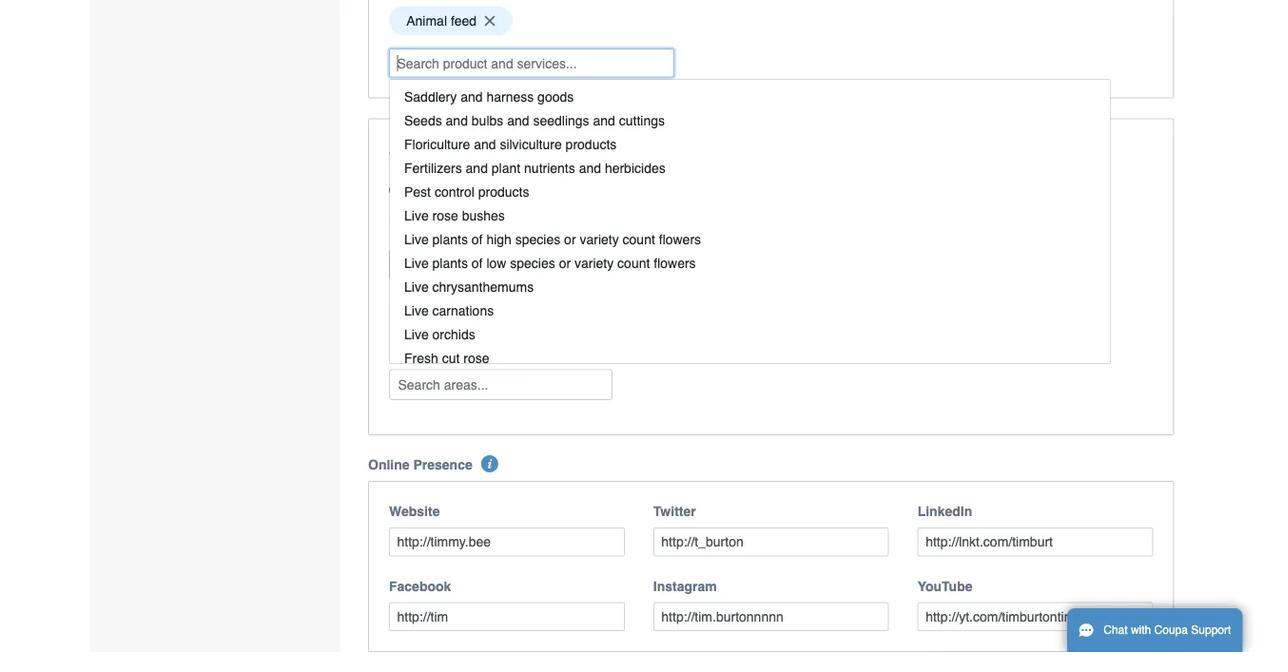 Task type: locate. For each thing, give the bounding box(es) containing it.
youtube
[[918, 579, 973, 594]]

online presence
[[368, 458, 473, 473]]

usa right ca,
[[525, 334, 552, 349]]

selected areas list box
[[383, 202, 1161, 241], [383, 322, 1161, 361]]

1 vertical spatial selected areas list box
[[383, 322, 1161, 361]]

0 vertical spatial variety
[[580, 232, 619, 247]]

0 vertical spatial usa
[[537, 214, 565, 229]]

seeds
[[404, 113, 442, 128]]

products
[[566, 137, 617, 152], [479, 184, 530, 199]]

and up the bulbs
[[461, 89, 483, 104]]

cut
[[442, 351, 460, 366]]

of down north las vegas, nv, usa
[[472, 232, 483, 247]]

flowers
[[659, 232, 701, 247], [654, 255, 696, 271]]

0 vertical spatial flowers
[[659, 232, 701, 247]]

rose down san francisco, ca, usa
[[464, 351, 490, 366]]

1 horizontal spatial rose
[[464, 351, 490, 366]]

1 vertical spatial rose
[[464, 351, 490, 366]]

plants down las
[[433, 232, 468, 247]]

areas
[[389, 142, 426, 157]]

1 vertical spatial of
[[472, 255, 483, 271]]

plants up chrysanthemums
[[433, 255, 468, 271]]

control
[[435, 184, 475, 199]]

of
[[472, 232, 483, 247], [472, 255, 483, 271]]

list box
[[389, 79, 1111, 370]]

low
[[487, 255, 507, 271]]

rose
[[433, 208, 459, 223], [464, 351, 490, 366]]

count
[[623, 232, 656, 247], [618, 255, 650, 271]]

1 vertical spatial products
[[479, 184, 530, 199]]

products down plant
[[479, 184, 530, 199]]

animal
[[407, 13, 447, 28]]

1 vertical spatial plants
[[433, 255, 468, 271]]

species down nv,
[[516, 232, 561, 247]]

None radio
[[389, 184, 402, 197]]

coupa
[[1155, 624, 1189, 638]]

0 vertical spatial selected areas list box
[[383, 202, 1161, 241]]

areas served
[[389, 142, 474, 157]]

floriculture
[[404, 137, 470, 152]]

2 live from the top
[[404, 232, 429, 247]]

variety
[[580, 232, 619, 247], [575, 255, 614, 271]]

1 selected areas list box from the top
[[383, 202, 1161, 241]]

pest
[[404, 184, 431, 199]]

0 vertical spatial rose
[[433, 208, 459, 223]]

plant
[[492, 160, 521, 176]]

1 vertical spatial variety
[[575, 255, 614, 271]]

rose down control
[[433, 208, 459, 223]]

species right low
[[510, 255, 556, 271]]

0 vertical spatial products
[[566, 137, 617, 152]]

plants
[[433, 232, 468, 247], [433, 255, 468, 271]]

products down seedlings
[[566, 137, 617, 152]]

usa right nv,
[[537, 214, 565, 229]]

or
[[564, 232, 576, 247], [559, 255, 571, 271]]

no coverage in areas
[[389, 303, 516, 318]]

or right low
[[559, 255, 571, 271]]

twitter
[[654, 504, 696, 519]]

live
[[404, 208, 429, 223], [404, 232, 429, 247], [404, 255, 429, 271], [404, 279, 429, 294], [404, 303, 429, 318], [404, 327, 429, 342]]

or right high
[[564, 232, 576, 247]]

None radio
[[457, 184, 469, 197]]

additional information image
[[483, 140, 500, 157]]

0 vertical spatial plants
[[433, 232, 468, 247]]

1 live from the top
[[404, 208, 429, 223]]

francisco,
[[434, 334, 495, 349]]

6 live from the top
[[404, 327, 429, 342]]

bulbs
[[472, 113, 504, 128]]

fresh
[[404, 351, 439, 366]]

1 vertical spatial or
[[559, 255, 571, 271]]

chrysanthemums
[[433, 279, 534, 294]]

saddlery
[[404, 89, 457, 104]]

species
[[516, 232, 561, 247], [510, 255, 556, 271]]

of left low
[[472, 255, 483, 271]]

selected areas list box containing san francisco, ca, usa
[[383, 322, 1161, 361]]

and up served on the top
[[446, 113, 468, 128]]

and
[[461, 89, 483, 104], [446, 113, 468, 128], [507, 113, 530, 128], [593, 113, 616, 128], [474, 137, 496, 152], [466, 160, 488, 176], [579, 160, 601, 176]]

1 vertical spatial usa
[[525, 334, 552, 349]]

0 vertical spatial species
[[516, 232, 561, 247]]

vegas,
[[468, 214, 509, 229]]

usa
[[537, 214, 565, 229], [525, 334, 552, 349]]

2 selected areas list box from the top
[[383, 322, 1161, 361]]

ca,
[[499, 334, 521, 349]]

fertilizers
[[404, 160, 462, 176]]

orchids
[[433, 327, 476, 342]]

bushes
[[462, 208, 505, 223]]

Website text field
[[389, 528, 625, 557]]

cuttings
[[619, 113, 665, 128]]

2 of from the top
[[472, 255, 483, 271]]

1 horizontal spatial products
[[566, 137, 617, 152]]

animal feed
[[407, 13, 477, 28]]

in
[[469, 303, 479, 318]]

and left cuttings
[[593, 113, 616, 128]]

0 vertical spatial of
[[472, 232, 483, 247]]

las
[[443, 214, 464, 229]]



Task type: describe. For each thing, give the bounding box(es) containing it.
online
[[368, 458, 410, 473]]

0 horizontal spatial rose
[[433, 208, 459, 223]]

no
[[389, 303, 406, 318]]

chat with coupa support
[[1104, 624, 1232, 638]]

2 plants from the top
[[433, 255, 468, 271]]

1 vertical spatial flowers
[[654, 255, 696, 271]]

served
[[430, 142, 474, 157]]

additional information image
[[482, 456, 499, 473]]

1 vertical spatial species
[[510, 255, 556, 271]]

0 vertical spatial or
[[564, 232, 576, 247]]

3 live from the top
[[404, 255, 429, 271]]

nv,
[[512, 214, 533, 229]]

chat
[[1104, 624, 1128, 638]]

saddlery and harness goods seeds and bulbs and seedlings and cuttings floriculture and silviculture products fertilizers and plant nutrients and herbicides pest control products live rose bushes live plants of high species or variety count flowers live plants of low species or variety count flowers live chrysanthemums live carnations live orchids fresh cut rose
[[404, 89, 701, 366]]

and right nutrients
[[579, 160, 601, 176]]

list box containing saddlery and harness goods
[[389, 79, 1111, 370]]

north las vegas, nv, usa
[[407, 214, 565, 229]]

Instagram text field
[[654, 603, 890, 632]]

Search areas... text field
[[391, 370, 611, 400]]

instagram
[[654, 579, 717, 594]]

selected list box
[[383, 0, 1161, 40]]

1 of from the top
[[472, 232, 483, 247]]

5 live from the top
[[404, 303, 429, 318]]

regional
[[473, 183, 525, 198]]

animal feed option
[[389, 6, 513, 35]]

0 horizontal spatial products
[[479, 184, 530, 199]]

Twitter text field
[[654, 528, 890, 557]]

carnations
[[433, 303, 494, 318]]

silviculture
[[500, 137, 562, 152]]

4 live from the top
[[404, 279, 429, 294]]

herbicides
[[605, 160, 666, 176]]

coverage
[[410, 303, 465, 318]]

san francisco, ca, usa
[[407, 334, 552, 349]]

feed
[[451, 13, 477, 28]]

goods
[[538, 89, 574, 104]]

support
[[1192, 624, 1232, 638]]

san
[[407, 334, 430, 349]]

high
[[487, 232, 512, 247]]

YouTube text field
[[918, 603, 1154, 632]]

harness
[[487, 89, 534, 104]]

presence
[[413, 458, 473, 473]]

website
[[389, 504, 440, 519]]

selected areas list box containing north las vegas, nv, usa
[[383, 202, 1161, 241]]

seedlings
[[533, 113, 590, 128]]

and down the bulbs
[[474, 137, 496, 152]]

1 plants from the top
[[433, 232, 468, 247]]

chat with coupa support button
[[1068, 609, 1243, 653]]

LinkedIn text field
[[918, 528, 1154, 557]]

Facebook text field
[[389, 603, 625, 632]]

areas
[[483, 303, 516, 318]]

1 vertical spatial count
[[618, 255, 650, 271]]

global
[[405, 183, 443, 198]]

linkedin
[[918, 504, 973, 519]]

and down harness
[[507, 113, 530, 128]]

and down additional information image
[[466, 160, 488, 176]]

0 vertical spatial count
[[623, 232, 656, 247]]

Search product and services... field
[[389, 49, 675, 78]]

facebook
[[389, 579, 451, 594]]

north
[[407, 214, 439, 229]]

with
[[1132, 624, 1152, 638]]

nutrients
[[524, 160, 576, 176]]



Task type: vqa. For each thing, say whether or not it's contained in the screenshot.
leftmost rose
yes



